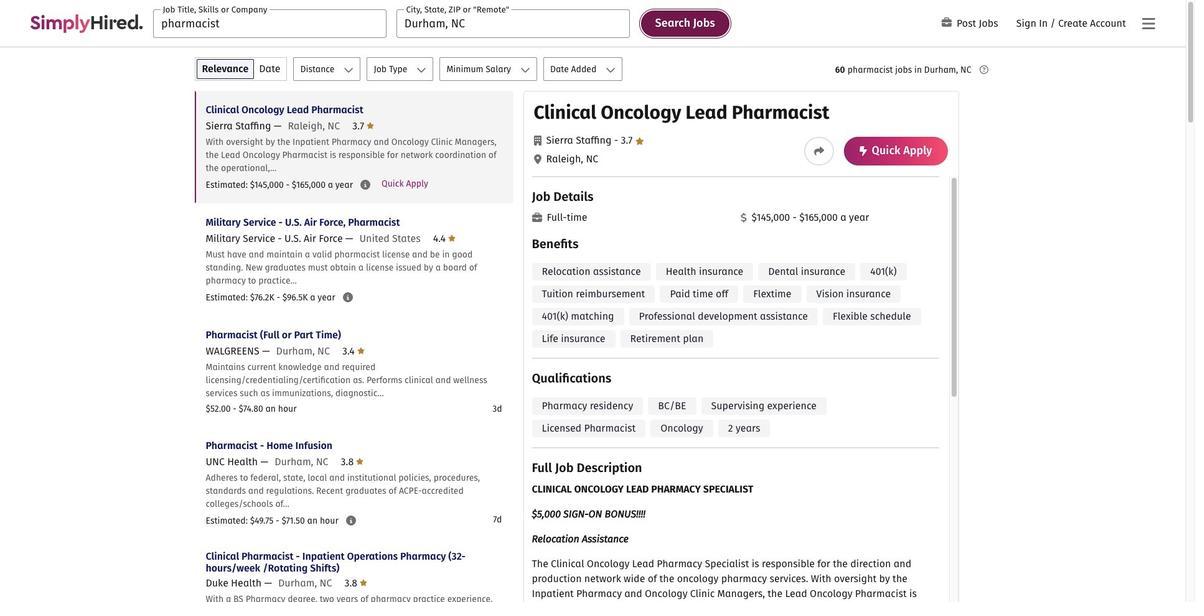 Task type: describe. For each thing, give the bounding box(es) containing it.
1 vertical spatial star image
[[356, 457, 364, 467]]

location dot image
[[534, 154, 541, 164]]

0 vertical spatial 3.8 out of 5 stars element
[[341, 456, 364, 468]]

4.4 out of 5 stars element
[[433, 233, 456, 245]]

1 horizontal spatial star image
[[448, 233, 456, 243]]

0 vertical spatial star image
[[357, 346, 365, 356]]

1 vertical spatial 3.8 out of 5 stars element
[[345, 578, 368, 590]]

0 vertical spatial job salary disclaimer image
[[361, 180, 370, 190]]

share this job image
[[814, 146, 824, 156]]

3.7 out of 5 stars element inside clinical oncology lead pharmacist element
[[612, 134, 644, 146]]

main menu image
[[1142, 16, 1155, 31]]

0 horizontal spatial star image
[[367, 121, 374, 131]]

3.4 out of 5 stars element
[[342, 346, 365, 357]]

dollar sign image
[[741, 213, 747, 223]]

briefcase image
[[532, 213, 542, 223]]

2 vertical spatial star image
[[360, 579, 368, 589]]

0 horizontal spatial 3.7 out of 5 stars element
[[352, 120, 374, 132]]



Task type: vqa. For each thing, say whether or not it's contained in the screenshot.
1st option from the bottom
no



Task type: locate. For each thing, give the bounding box(es) containing it.
2 horizontal spatial star image
[[635, 138, 644, 145]]

job salary disclaimer image
[[343, 293, 353, 303]]

sponsored jobs disclaimer image
[[980, 65, 988, 74]]

1 vertical spatial star image
[[635, 138, 644, 145]]

simplyhired logo image
[[30, 14, 143, 33]]

3.7 out of 5 stars element
[[352, 120, 374, 132], [612, 134, 644, 146]]

clinical oncology lead pharmacist element
[[523, 91, 959, 603]]

star image
[[367, 121, 374, 131], [635, 138, 644, 145], [448, 233, 456, 243]]

1 vertical spatial job salary disclaimer image
[[346, 516, 356, 526]]

None text field
[[153, 9, 387, 38]]

0 vertical spatial star image
[[367, 121, 374, 131]]

bolt lightning image
[[860, 146, 867, 156]]

1 vertical spatial 3.7 out of 5 stars element
[[612, 134, 644, 146]]

briefcase image
[[942, 18, 952, 28]]

0 vertical spatial 3.7 out of 5 stars element
[[352, 120, 374, 132]]

None text field
[[396, 9, 630, 38]]

1 horizontal spatial job salary disclaimer image
[[361, 180, 370, 190]]

2 vertical spatial star image
[[448, 233, 456, 243]]

list
[[195, 91, 513, 603]]

0 horizontal spatial job salary disclaimer image
[[346, 516, 356, 526]]

building image
[[534, 136, 541, 146]]

job salary disclaimer image
[[361, 180, 370, 190], [346, 516, 356, 526]]

3.8 out of 5 stars element
[[341, 456, 364, 468], [345, 578, 368, 590]]

star image
[[357, 346, 365, 356], [356, 457, 364, 467], [360, 579, 368, 589]]

None field
[[153, 9, 387, 38], [396, 9, 630, 38], [153, 9, 387, 38], [396, 9, 630, 38]]

1 horizontal spatial 3.7 out of 5 stars element
[[612, 134, 644, 146]]



